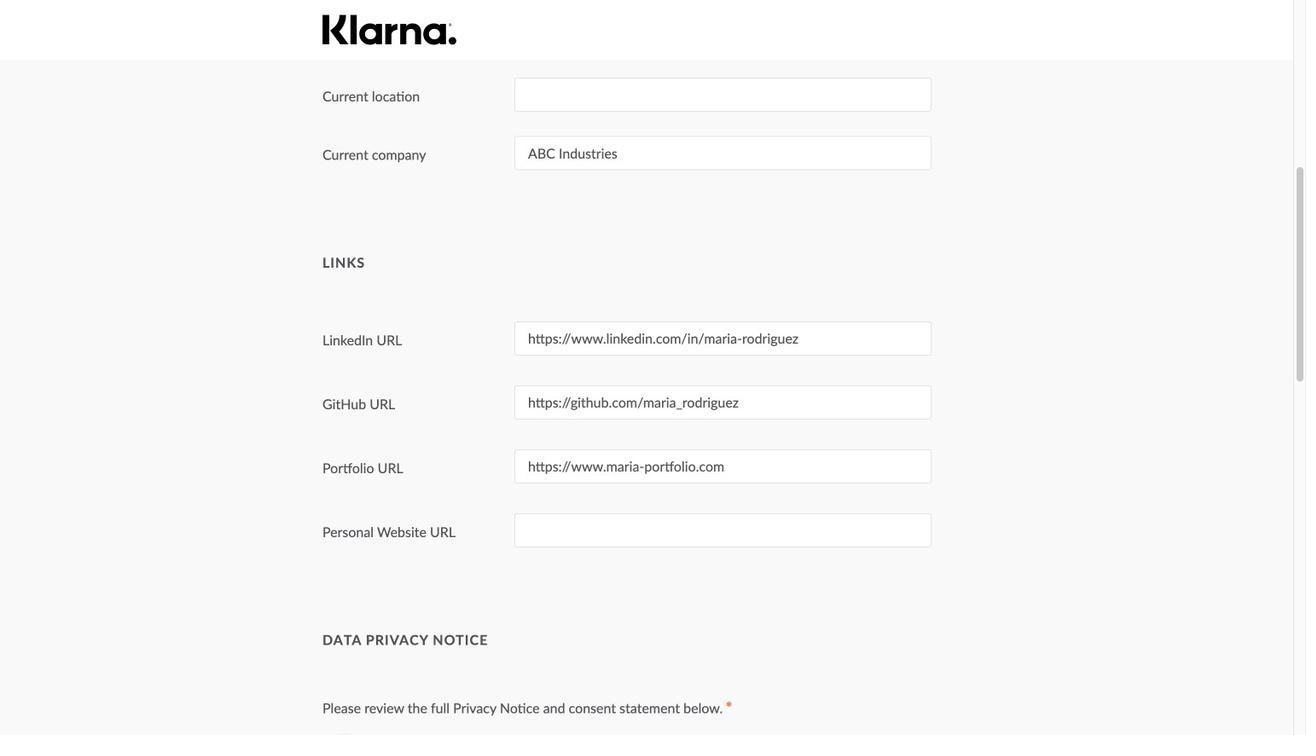 Task type: locate. For each thing, give the bounding box(es) containing it.
None text field
[[515, 78, 932, 112], [515, 322, 932, 356], [515, 514, 932, 548], [515, 78, 932, 112], [515, 322, 932, 356], [515, 514, 932, 548]]

None text field
[[515, 14, 932, 48], [515, 136, 932, 170], [515, 386, 932, 420], [515, 450, 932, 484], [515, 14, 932, 48], [515, 136, 932, 170], [515, 386, 932, 420], [515, 450, 932, 484]]

klarna logo image
[[323, 15, 457, 45]]

None checkbox
[[335, 735, 353, 736]]



Task type: vqa. For each thing, say whether or not it's contained in the screenshot.
"People.ai logo"
no



